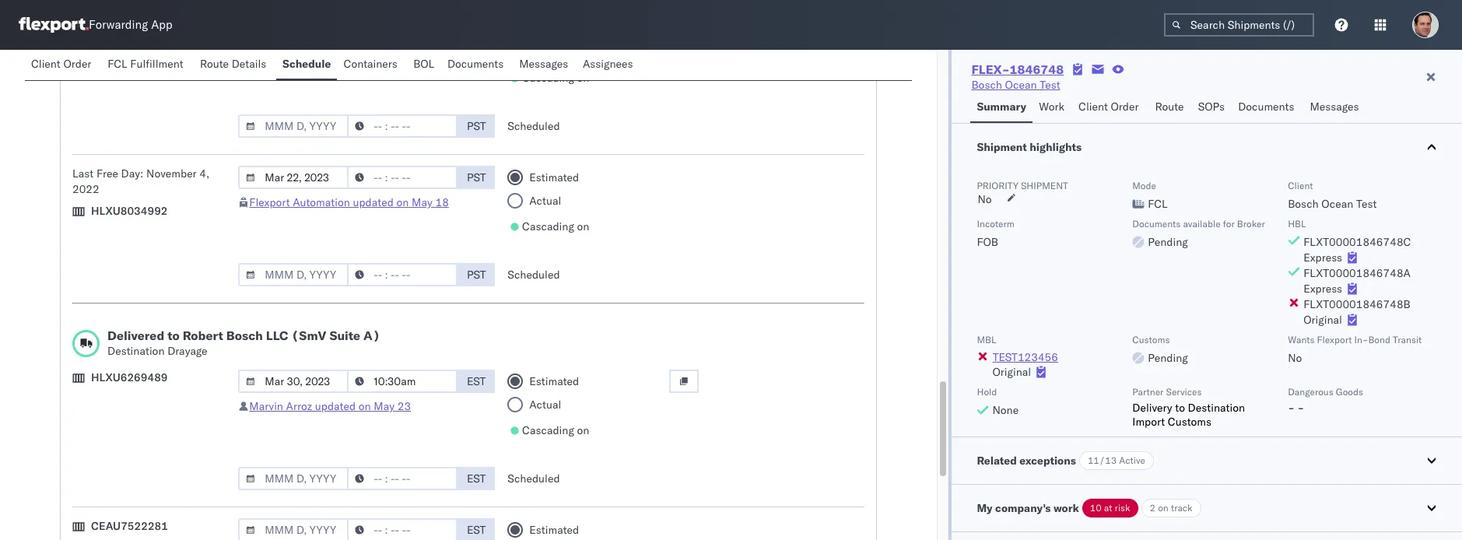 Task type: locate. For each thing, give the bounding box(es) containing it.
sops
[[1198, 100, 1225, 114]]

updated right "arroz"
[[315, 399, 356, 413]]

original down test123456 button
[[992, 365, 1031, 379]]

0 horizontal spatial client
[[31, 57, 61, 71]]

updated for automation
[[353, 195, 394, 209]]

0 horizontal spatial fcl
[[108, 57, 127, 71]]

0 vertical spatial pending
[[1148, 235, 1188, 249]]

0 horizontal spatial flexport
[[249, 195, 290, 209]]

1 horizontal spatial -
[[1298, 401, 1304, 415]]

2 horizontal spatial bosch
[[1288, 197, 1319, 211]]

0 vertical spatial fcl
[[108, 57, 127, 71]]

0 vertical spatial ocean
[[1005, 78, 1037, 92]]

order down forwarding app link at top
[[63, 57, 91, 71]]

to inside partner services delivery to destination import customs
[[1175, 401, 1185, 415]]

(smv
[[291, 328, 326, 343]]

no down priority
[[978, 192, 992, 206]]

pending for customs
[[1148, 351, 1188, 365]]

1 - from the left
[[1288, 401, 1295, 415]]

ceau7522281
[[91, 519, 168, 533]]

flexport left the in-
[[1317, 334, 1352, 346]]

0 horizontal spatial documents
[[447, 57, 504, 71]]

4,
[[199, 167, 210, 181]]

1 horizontal spatial flexport
[[1317, 334, 1352, 346]]

-- : -- -- text field up a)
[[347, 263, 458, 286]]

may
[[412, 195, 433, 209], [374, 399, 395, 413]]

1 horizontal spatial messages
[[1310, 100, 1359, 114]]

documents right "sops" button
[[1238, 100, 1294, 114]]

route for route details
[[200, 57, 229, 71]]

bosch inside "client bosch ocean test incoterm fob"
[[1288, 197, 1319, 211]]

2 vertical spatial scheduled
[[508, 472, 560, 486]]

1 horizontal spatial no
[[1288, 351, 1302, 365]]

client down flexport. image at the left top of page
[[31, 57, 61, 71]]

messages for messages button to the right
[[1310, 100, 1359, 114]]

0 vertical spatial route
[[200, 57, 229, 71]]

mmm d, yyyy text field for arroz
[[238, 467, 349, 490]]

MMM D, YYYY text field
[[238, 114, 349, 138], [238, 166, 349, 189], [238, 370, 349, 393], [238, 518, 349, 540]]

bosch
[[971, 78, 1002, 92], [1288, 197, 1319, 211], [226, 328, 263, 343]]

client bosch ocean test incoterm fob
[[977, 180, 1377, 249]]

shipment highlights
[[977, 140, 1082, 154]]

2 mmm d, yyyy text field from the top
[[238, 467, 349, 490]]

destination
[[107, 344, 165, 358], [1188, 401, 1245, 415]]

1 vertical spatial pending
[[1148, 351, 1188, 365]]

1 vertical spatial client
[[1079, 100, 1108, 114]]

1 vertical spatial actual
[[529, 194, 561, 208]]

10
[[1090, 502, 1102, 514]]

customs up partner
[[1132, 334, 1170, 346]]

1 mmm d, yyyy text field from the top
[[238, 263, 349, 286]]

1 vertical spatial no
[[1288, 351, 1302, 365]]

-- : -- -- text field
[[347, 166, 458, 189], [347, 263, 458, 286]]

0 vertical spatial customs
[[1132, 334, 1170, 346]]

client up hbl
[[1288, 180, 1313, 191]]

flxt00001846748c
[[1304, 235, 1411, 249]]

delivered
[[107, 328, 164, 343]]

to down services
[[1175, 401, 1185, 415]]

original up wants
[[1304, 313, 1342, 327]]

1 vertical spatial -- : -- -- text field
[[347, 263, 458, 286]]

0 vertical spatial client
[[31, 57, 61, 71]]

2 pst from the top
[[467, 170, 486, 184]]

2022
[[72, 182, 99, 196]]

2 vertical spatial pst
[[467, 268, 486, 282]]

1 cascading on from the top
[[522, 71, 589, 85]]

client inside "client bosch ocean test incoterm fob"
[[1288, 180, 1313, 191]]

client order for client order button to the top
[[31, 57, 91, 71]]

0 vertical spatial documents
[[447, 57, 504, 71]]

1 vertical spatial to
[[1175, 401, 1185, 415]]

1 horizontal spatial test
[[1356, 197, 1377, 211]]

work
[[1039, 100, 1065, 114]]

updated for arroz
[[315, 399, 356, 413]]

my company's work
[[977, 501, 1079, 515]]

0 vertical spatial messages button
[[513, 50, 577, 80]]

free
[[96, 167, 118, 181]]

2 on track
[[1150, 502, 1193, 514]]

route for route
[[1155, 100, 1184, 114]]

1 vertical spatial documents button
[[1232, 93, 1304, 123]]

2 actual from the top
[[529, 194, 561, 208]]

bol
[[413, 57, 434, 71]]

0 vertical spatial to
[[167, 328, 180, 343]]

route details
[[200, 57, 266, 71]]

bosch left llc
[[226, 328, 263, 343]]

2 estimated from the top
[[529, 374, 579, 388]]

updated right automation
[[353, 195, 394, 209]]

order left the route "button" at the right of the page
[[1111, 100, 1139, 114]]

documents button right sops
[[1232, 93, 1304, 123]]

2 cascading from the top
[[522, 219, 574, 233]]

1 express from the top
[[1304, 251, 1342, 265]]

1 vertical spatial customs
[[1168, 415, 1212, 429]]

1 vertical spatial route
[[1155, 100, 1184, 114]]

hbl
[[1288, 218, 1306, 230]]

1 estimated from the top
[[529, 170, 579, 184]]

1 vertical spatial client order
[[1079, 100, 1139, 114]]

0 horizontal spatial -
[[1288, 401, 1295, 415]]

automation
[[293, 195, 350, 209]]

0 vertical spatial mmm d, yyyy text field
[[238, 263, 349, 286]]

1 vertical spatial ocean
[[1322, 197, 1353, 211]]

3 actual from the top
[[529, 398, 561, 412]]

dangerous goods - -
[[1288, 386, 1363, 415]]

no inside wants flexport in-bond transit no
[[1288, 351, 1302, 365]]

1 vertical spatial est
[[467, 472, 486, 486]]

documents down the mode
[[1132, 218, 1181, 230]]

1 vertical spatial messages button
[[1304, 93, 1367, 123]]

0 vertical spatial messages
[[519, 57, 568, 71]]

2 pending from the top
[[1148, 351, 1188, 365]]

2 vertical spatial actual
[[529, 398, 561, 412]]

2 vertical spatial documents
[[1132, 218, 1181, 230]]

priority shipment
[[977, 180, 1068, 191]]

0 vertical spatial scheduled
[[508, 119, 560, 133]]

actual
[[529, 45, 561, 59], [529, 194, 561, 208], [529, 398, 561, 412]]

1 pending from the top
[[1148, 235, 1188, 249]]

test inside bosch ocean test link
[[1040, 78, 1060, 92]]

3 mmm d, yyyy text field from the top
[[238, 370, 349, 393]]

3 cascading on from the top
[[522, 423, 589, 437]]

0 vertical spatial updated
[[353, 195, 394, 209]]

2 mmm d, yyyy text field from the top
[[238, 166, 349, 189]]

customs inside partner services delivery to destination import customs
[[1168, 415, 1212, 429]]

2 vertical spatial est
[[467, 523, 486, 537]]

documents button right bol
[[441, 50, 513, 80]]

0 horizontal spatial test
[[1040, 78, 1060, 92]]

test123456 button
[[992, 350, 1058, 364]]

destination inside delivered to robert bosch llc (smv suite a) destination drayage
[[107, 344, 165, 358]]

1 vertical spatial pst
[[467, 170, 486, 184]]

2 vertical spatial client
[[1288, 180, 1313, 191]]

documents for topmost documents button
[[447, 57, 504, 71]]

delivery
[[1132, 401, 1172, 415]]

drayage
[[167, 344, 207, 358]]

at
[[1104, 502, 1112, 514]]

2 express from the top
[[1304, 282, 1342, 296]]

1 vertical spatial estimated
[[529, 374, 579, 388]]

0 vertical spatial -- : -- -- text field
[[347, 166, 458, 189]]

1 horizontal spatial client order
[[1079, 100, 1139, 114]]

client order button down flexport. image at the left top of page
[[25, 50, 101, 80]]

test inside "client bosch ocean test incoterm fob"
[[1356, 197, 1377, 211]]

2 vertical spatial cascading
[[522, 423, 574, 437]]

0 vertical spatial pst
[[467, 119, 486, 133]]

route
[[200, 57, 229, 71], [1155, 100, 1184, 114]]

a)
[[363, 328, 380, 343]]

on
[[577, 71, 589, 85], [397, 195, 409, 209], [577, 219, 589, 233], [359, 399, 371, 413], [577, 423, 589, 437], [1158, 502, 1169, 514]]

ocean down flex-1846748
[[1005, 78, 1037, 92]]

client order button
[[25, 50, 101, 80], [1072, 93, 1149, 123]]

updated
[[353, 195, 394, 209], [315, 399, 356, 413]]

0 vertical spatial may
[[412, 195, 433, 209]]

route inside "button"
[[1155, 100, 1184, 114]]

1 horizontal spatial fcl
[[1148, 197, 1168, 211]]

2 vertical spatial bosch
[[226, 328, 263, 343]]

0 vertical spatial bosch
[[971, 78, 1002, 92]]

2 scheduled from the top
[[508, 268, 560, 282]]

mmm d, yyyy text field up (smv
[[238, 263, 349, 286]]

0 vertical spatial documents button
[[441, 50, 513, 80]]

flexport automation updated on may 18 button
[[249, 195, 449, 209]]

1 horizontal spatial original
[[1304, 313, 1342, 327]]

fcl fulfillment button
[[101, 50, 194, 80]]

0 vertical spatial client order button
[[25, 50, 101, 80]]

1 cascading from the top
[[522, 71, 574, 85]]

1 horizontal spatial bosch
[[971, 78, 1002, 92]]

customs down services
[[1168, 415, 1212, 429]]

0 horizontal spatial original
[[992, 365, 1031, 379]]

flexport left automation
[[249, 195, 290, 209]]

3 est from the top
[[467, 523, 486, 537]]

1 vertical spatial flexport
[[1317, 334, 1352, 346]]

1 vertical spatial messages
[[1310, 100, 1359, 114]]

-- : -- -- text field
[[347, 114, 458, 138], [347, 370, 458, 393], [347, 467, 458, 490], [347, 518, 458, 540]]

1 mmm d, yyyy text field from the top
[[238, 114, 349, 138]]

client order down flexport. image at the left top of page
[[31, 57, 91, 71]]

1 vertical spatial test
[[1356, 197, 1377, 211]]

-- : -- -- text field up 18
[[347, 166, 458, 189]]

forwarding app
[[89, 17, 172, 32]]

route left details
[[200, 57, 229, 71]]

marvin arroz updated on may 23
[[249, 399, 411, 413]]

0 horizontal spatial messages button
[[513, 50, 577, 80]]

fcl for fcl fulfillment
[[108, 57, 127, 71]]

company's
[[995, 501, 1051, 515]]

2 vertical spatial estimated
[[529, 523, 579, 537]]

18
[[435, 195, 449, 209]]

route left sops
[[1155, 100, 1184, 114]]

2 cascading on from the top
[[522, 219, 589, 233]]

my
[[977, 501, 993, 515]]

express up flxt00001846748b
[[1304, 282, 1342, 296]]

0 vertical spatial est
[[467, 374, 486, 388]]

partner services delivery to destination import customs
[[1132, 386, 1245, 429]]

work button
[[1033, 93, 1072, 123]]

mmm d, yyyy text field for 1st -- : -- -- text box from the top
[[238, 114, 349, 138]]

fcl for fcl
[[1148, 197, 1168, 211]]

none
[[992, 403, 1019, 417]]

documents button
[[441, 50, 513, 80], [1232, 93, 1304, 123]]

ocean up flxt00001846748c on the top right
[[1322, 197, 1353, 211]]

MMM D, YYYY text field
[[238, 263, 349, 286], [238, 467, 349, 490]]

marvin
[[249, 399, 283, 413]]

0 horizontal spatial to
[[167, 328, 180, 343]]

cascading on
[[522, 71, 589, 85], [522, 219, 589, 233], [522, 423, 589, 437]]

1 horizontal spatial order
[[1111, 100, 1139, 114]]

no
[[978, 192, 992, 206], [1288, 351, 1302, 365]]

1 pst from the top
[[467, 119, 486, 133]]

0 horizontal spatial client order button
[[25, 50, 101, 80]]

assignees
[[583, 57, 633, 71]]

flxt00001846748a
[[1304, 266, 1411, 280]]

Search Shipments (/) text field
[[1164, 13, 1314, 37]]

1 horizontal spatial to
[[1175, 401, 1185, 415]]

0 horizontal spatial messages
[[519, 57, 568, 71]]

may left 18
[[412, 195, 433, 209]]

scheduled for est
[[508, 472, 560, 486]]

test up flxt00001846748c on the top right
[[1356, 197, 1377, 211]]

client right the work "button"
[[1079, 100, 1108, 114]]

1 vertical spatial documents
[[1238, 100, 1294, 114]]

1 horizontal spatial documents
[[1132, 218, 1181, 230]]

client order right the work "button"
[[1079, 100, 1139, 114]]

destination down the delivered
[[107, 344, 165, 358]]

client order button right 'work'
[[1072, 93, 1149, 123]]

1 est from the top
[[467, 374, 486, 388]]

3 pst from the top
[[467, 268, 486, 282]]

estimated
[[529, 170, 579, 184], [529, 374, 579, 388], [529, 523, 579, 537]]

1 horizontal spatial client
[[1079, 100, 1108, 114]]

0 vertical spatial client order
[[31, 57, 91, 71]]

fcl down forwarding
[[108, 57, 127, 71]]

0 horizontal spatial route
[[200, 57, 229, 71]]

3 scheduled from the top
[[508, 472, 560, 486]]

1 vertical spatial cascading on
[[522, 219, 589, 233]]

1 vertical spatial scheduled
[[508, 268, 560, 282]]

0 vertical spatial estimated
[[529, 170, 579, 184]]

customs
[[1132, 334, 1170, 346], [1168, 415, 1212, 429]]

bosch up hbl
[[1288, 197, 1319, 211]]

test down 1846748
[[1040, 78, 1060, 92]]

pending down documents available for broker
[[1148, 235, 1188, 249]]

mmm d, yyyy text field for 2nd -- : -- -- text field from the bottom of the page
[[238, 166, 349, 189]]

4 mmm d, yyyy text field from the top
[[238, 518, 349, 540]]

1 vertical spatial updated
[[315, 399, 356, 413]]

1 horizontal spatial ocean
[[1322, 197, 1353, 211]]

pending up services
[[1148, 351, 1188, 365]]

bosch down the flex- on the top
[[971, 78, 1002, 92]]

documents right bol button
[[447, 57, 504, 71]]

mmm d, yyyy text field for second -- : -- -- text box from the top
[[238, 370, 349, 393]]

flex-1846748 link
[[971, 61, 1064, 77]]

fcl inside button
[[108, 57, 127, 71]]

0 vertical spatial express
[[1304, 251, 1342, 265]]

pending
[[1148, 235, 1188, 249], [1148, 351, 1188, 365]]

no down wants
[[1288, 351, 1302, 365]]

0 vertical spatial test
[[1040, 78, 1060, 92]]

0 vertical spatial order
[[63, 57, 91, 71]]

to up drayage at the bottom of the page
[[167, 328, 180, 343]]

0 horizontal spatial may
[[374, 399, 395, 413]]

messages
[[519, 57, 568, 71], [1310, 100, 1359, 114]]

express for flxt00001846748a
[[1304, 282, 1342, 296]]

2 horizontal spatial documents
[[1238, 100, 1294, 114]]

ocean
[[1005, 78, 1037, 92], [1322, 197, 1353, 211]]

assignees button
[[577, 50, 642, 80]]

0 vertical spatial destination
[[107, 344, 165, 358]]

mbl
[[977, 334, 996, 346]]

mmm d, yyyy text field for automation
[[238, 263, 349, 286]]

0 horizontal spatial client order
[[31, 57, 91, 71]]

cascading for pst
[[522, 219, 574, 233]]

destination down services
[[1188, 401, 1245, 415]]

app
[[151, 17, 172, 32]]

1 vertical spatial cascading
[[522, 219, 574, 233]]

flxt00001846748b
[[1304, 297, 1411, 311]]

estimated for est
[[529, 374, 579, 388]]

fcl down the mode
[[1148, 197, 1168, 211]]

route inside 'button'
[[200, 57, 229, 71]]

documents
[[447, 57, 504, 71], [1238, 100, 1294, 114], [1132, 218, 1181, 230]]

express up flxt00001846748a
[[1304, 251, 1342, 265]]

3 cascading from the top
[[522, 423, 574, 437]]

may left 23
[[374, 399, 395, 413]]

1 vertical spatial may
[[374, 399, 395, 413]]

1 -- : -- -- text field from the top
[[347, 114, 458, 138]]

mmm d, yyyy text field down "arroz"
[[238, 467, 349, 490]]

1 vertical spatial express
[[1304, 282, 1342, 296]]

related
[[977, 454, 1017, 468]]

may for 23
[[374, 399, 395, 413]]

robert
[[183, 328, 223, 343]]

0 horizontal spatial destination
[[107, 344, 165, 358]]

0 vertical spatial no
[[978, 192, 992, 206]]

active
[[1119, 454, 1145, 466]]



Task type: describe. For each thing, give the bounding box(es) containing it.
delivered to robert bosch llc (smv suite a) destination drayage
[[107, 328, 380, 358]]

services
[[1166, 386, 1202, 398]]

10 at risk
[[1090, 502, 1130, 514]]

client for the bottommost client order button
[[1079, 100, 1108, 114]]

summary
[[977, 100, 1027, 114]]

llc
[[266, 328, 288, 343]]

1 vertical spatial original
[[992, 365, 1031, 379]]

arroz
[[286, 399, 312, 413]]

flexport. image
[[19, 17, 89, 33]]

containers
[[344, 57, 398, 71]]

1 actual from the top
[[529, 45, 561, 59]]

pending for documents available for broker
[[1148, 235, 1188, 249]]

11/13
[[1088, 454, 1117, 466]]

shipment
[[1021, 180, 1068, 191]]

1 horizontal spatial documents button
[[1232, 93, 1304, 123]]

summary button
[[971, 93, 1033, 123]]

goods
[[1336, 386, 1363, 398]]

2 -- : -- -- text field from the top
[[347, 370, 458, 393]]

ocean inside "client bosch ocean test incoterm fob"
[[1322, 197, 1353, 211]]

flex-
[[971, 61, 1010, 77]]

client for client order button to the top
[[31, 57, 61, 71]]

1 scheduled from the top
[[508, 119, 560, 133]]

route details button
[[194, 50, 276, 80]]

client order for the bottommost client order button
[[1079, 100, 1139, 114]]

1 vertical spatial client order button
[[1072, 93, 1149, 123]]

2
[[1150, 502, 1156, 514]]

mode
[[1132, 180, 1156, 191]]

cascading for est
[[522, 423, 574, 437]]

estimated for pst
[[529, 170, 579, 184]]

documents available for broker
[[1132, 218, 1265, 230]]

transit
[[1393, 334, 1422, 346]]

wants
[[1288, 334, 1315, 346]]

cascading on for pst
[[522, 219, 589, 233]]

last free day: november 4, 2022
[[72, 167, 210, 196]]

documents for documents available for broker
[[1132, 218, 1181, 230]]

related exceptions
[[977, 454, 1076, 468]]

hlxu8034992
[[91, 204, 168, 218]]

dangerous
[[1288, 386, 1334, 398]]

0 vertical spatial original
[[1304, 313, 1342, 327]]

fcl fulfillment
[[108, 57, 183, 71]]

suite
[[329, 328, 360, 343]]

1 -- : -- -- text field from the top
[[347, 166, 458, 189]]

work
[[1054, 501, 1079, 515]]

forwarding app link
[[19, 17, 172, 33]]

may for 18
[[412, 195, 433, 209]]

messages for the left messages button
[[519, 57, 568, 71]]

hlxu6269489
[[91, 370, 168, 384]]

bond
[[1368, 334, 1391, 346]]

0 horizontal spatial order
[[63, 57, 91, 71]]

bosch ocean test link
[[971, 77, 1060, 93]]

2 - from the left
[[1298, 401, 1304, 415]]

november
[[146, 167, 197, 181]]

2 est from the top
[[467, 472, 486, 486]]

documents for right documents button
[[1238, 100, 1294, 114]]

incoterm
[[977, 218, 1015, 230]]

11/13 active
[[1088, 454, 1145, 466]]

shipment
[[977, 140, 1027, 154]]

0 horizontal spatial ocean
[[1005, 78, 1037, 92]]

shipment highlights button
[[952, 124, 1462, 170]]

express for flxt00001846748c
[[1304, 251, 1342, 265]]

bosch ocean test
[[971, 78, 1060, 92]]

3 -- : -- -- text field from the top
[[347, 467, 458, 490]]

track
[[1171, 502, 1193, 514]]

details
[[232, 57, 266, 71]]

fob
[[977, 235, 998, 249]]

flex-1846748
[[971, 61, 1064, 77]]

test123456
[[993, 350, 1058, 364]]

wants flexport in-bond transit no
[[1288, 334, 1422, 365]]

destination inside partner services delivery to destination import customs
[[1188, 401, 1245, 415]]

containers button
[[337, 50, 407, 80]]

bol button
[[407, 50, 441, 80]]

0 horizontal spatial no
[[978, 192, 992, 206]]

schedule
[[283, 57, 331, 71]]

partner
[[1132, 386, 1164, 398]]

cascading on for est
[[522, 423, 589, 437]]

4 -- : -- -- text field from the top
[[347, 518, 458, 540]]

last
[[72, 167, 94, 181]]

bosch inside delivered to robert bosch llc (smv suite a) destination drayage
[[226, 328, 263, 343]]

3 estimated from the top
[[529, 523, 579, 537]]

import
[[1132, 415, 1165, 429]]

hold
[[977, 386, 997, 398]]

risk
[[1115, 502, 1130, 514]]

23
[[397, 399, 411, 413]]

0 vertical spatial flexport
[[249, 195, 290, 209]]

highlights
[[1030, 140, 1082, 154]]

available
[[1183, 218, 1221, 230]]

schedule button
[[276, 50, 337, 80]]

broker
[[1237, 218, 1265, 230]]

flexport automation updated on may 18
[[249, 195, 449, 209]]

1846748
[[1010, 61, 1064, 77]]

to inside delivered to robert bosch llc (smv suite a) destination drayage
[[167, 328, 180, 343]]

forwarding
[[89, 17, 148, 32]]

actual for pst
[[529, 194, 561, 208]]

scheduled for pst
[[508, 268, 560, 282]]

sops button
[[1192, 93, 1232, 123]]

2 -- : -- -- text field from the top
[[347, 263, 458, 286]]

marvin arroz updated on may 23 button
[[249, 399, 411, 413]]

in-
[[1354, 334, 1368, 346]]

flexport inside wants flexport in-bond transit no
[[1317, 334, 1352, 346]]

route button
[[1149, 93, 1192, 123]]

mmm d, yyyy text field for 1st -- : -- -- text box from the bottom of the page
[[238, 518, 349, 540]]

1 horizontal spatial messages button
[[1304, 93, 1367, 123]]

exceptions
[[1020, 454, 1076, 468]]

1 vertical spatial order
[[1111, 100, 1139, 114]]

actual for est
[[529, 398, 561, 412]]

for
[[1223, 218, 1235, 230]]

fulfillment
[[130, 57, 183, 71]]



Task type: vqa. For each thing, say whether or not it's contained in the screenshot.
THE AM
no



